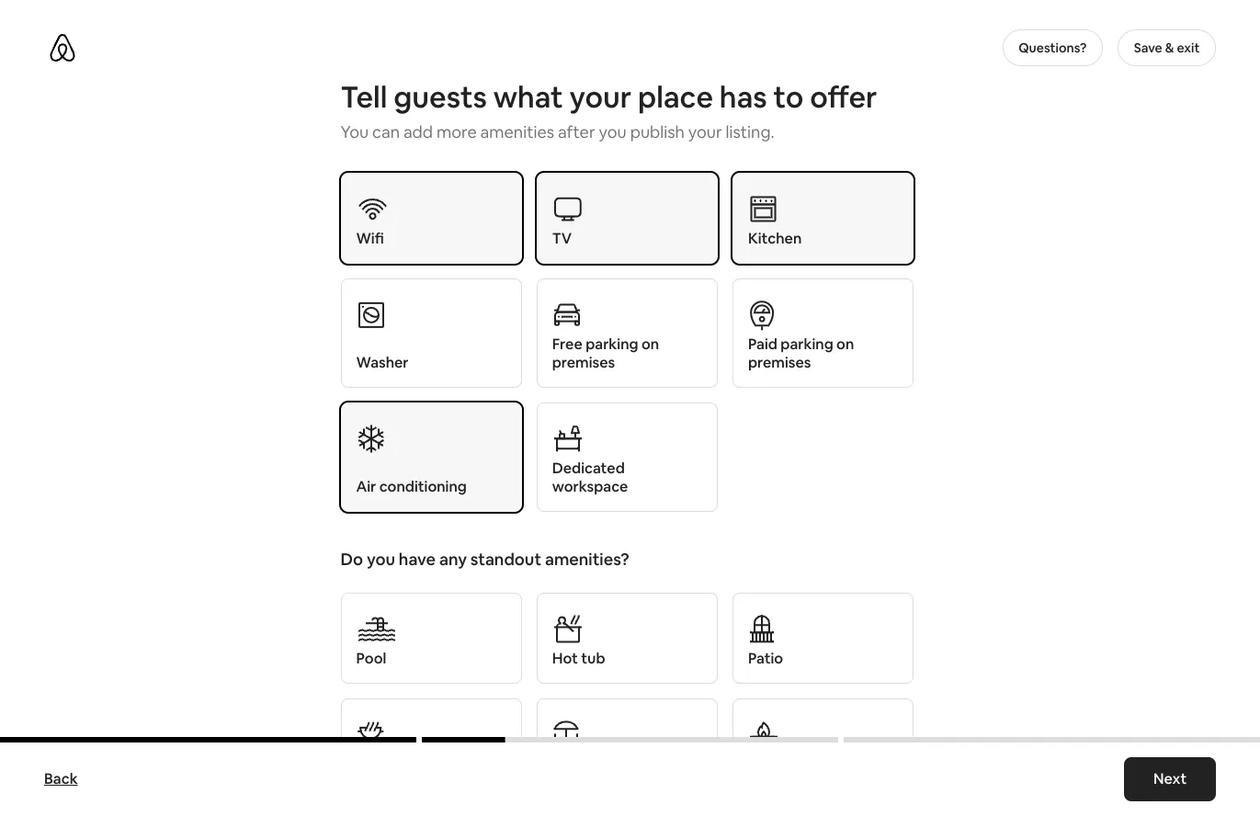 Task type: locate. For each thing, give the bounding box(es) containing it.
save
[[1134, 40, 1162, 56]]

parking right paid
[[781, 335, 833, 354]]

kitchen
[[748, 229, 802, 248]]

do
[[341, 549, 363, 570]]

parking for paid
[[781, 335, 833, 354]]

guests
[[394, 78, 487, 116]]

2 premises from the left
[[748, 353, 811, 372]]

more
[[437, 121, 477, 142]]

2 parking from the left
[[781, 335, 833, 354]]

Washer button
[[341, 279, 522, 388]]

parking inside free parking on premises
[[586, 335, 638, 354]]

conditioning
[[379, 477, 467, 496]]

your
[[569, 78, 632, 116], [688, 121, 722, 142]]

on for paid parking on premises
[[837, 335, 854, 354]]

dedicated
[[552, 459, 625, 478]]

Paid parking on premises button
[[733, 279, 914, 388]]

Patio button
[[733, 593, 914, 684]]

on right paid
[[837, 335, 854, 354]]

publish
[[630, 121, 685, 142]]

0 horizontal spatial you
[[367, 549, 395, 570]]

air conditioning
[[356, 477, 467, 496]]

back button
[[35, 761, 87, 798]]

Free parking on premises button
[[537, 279, 718, 388]]

1 horizontal spatial premises
[[748, 353, 811, 372]]

amenities
[[480, 121, 554, 142]]

tv
[[552, 229, 572, 248]]

you right after on the left top of the page
[[599, 121, 627, 142]]

1 premises from the left
[[552, 353, 615, 372]]

premises inside paid parking on premises
[[748, 353, 811, 372]]

parking
[[586, 335, 638, 354], [781, 335, 833, 354]]

standout
[[470, 549, 541, 570]]

Pool button
[[341, 593, 522, 684]]

your left listing.
[[688, 121, 722, 142]]

0 horizontal spatial premises
[[552, 353, 615, 372]]

1 parking from the left
[[586, 335, 638, 354]]

tell
[[341, 78, 387, 116]]

Dedicated workspace button
[[537, 403, 718, 512]]

on for free parking on premises
[[642, 335, 659, 354]]

1 horizontal spatial your
[[688, 121, 722, 142]]

exit
[[1177, 40, 1200, 56]]

patio
[[748, 649, 783, 668]]

None button
[[341, 699, 522, 790], [537, 699, 718, 790], [733, 699, 914, 790], [341, 699, 522, 790], [537, 699, 718, 790], [733, 699, 914, 790]]

1 horizontal spatial parking
[[781, 335, 833, 354]]

0 horizontal spatial parking
[[586, 335, 638, 354]]

your up after on the left top of the page
[[569, 78, 632, 116]]

next
[[1153, 769, 1187, 789]]

on
[[642, 335, 659, 354], [837, 335, 854, 354]]

0 vertical spatial your
[[569, 78, 632, 116]]

paid
[[748, 335, 777, 354]]

parking right free on the top left of the page
[[586, 335, 638, 354]]

save & exit button
[[1118, 29, 1216, 66]]

has
[[720, 78, 767, 116]]

free
[[552, 335, 583, 354]]

Air conditioning button
[[341, 403, 522, 512]]

0 horizontal spatial your
[[569, 78, 632, 116]]

you
[[599, 121, 627, 142], [367, 549, 395, 570]]

1 horizontal spatial on
[[837, 335, 854, 354]]

save & exit
[[1134, 40, 1200, 56]]

on right free on the top left of the page
[[642, 335, 659, 354]]

0 vertical spatial you
[[599, 121, 627, 142]]

premises
[[552, 353, 615, 372], [748, 353, 811, 372]]

0 horizontal spatial on
[[642, 335, 659, 354]]

on inside free parking on premises
[[642, 335, 659, 354]]

1 on from the left
[[642, 335, 659, 354]]

premises inside free parking on premises
[[552, 353, 615, 372]]

1 vertical spatial your
[[688, 121, 722, 142]]

Wifi button
[[341, 173, 522, 264]]

you right "do"
[[367, 549, 395, 570]]

next button
[[1124, 757, 1216, 801]]

can
[[372, 121, 400, 142]]

2 on from the left
[[837, 335, 854, 354]]

1 horizontal spatial you
[[599, 121, 627, 142]]

air
[[356, 477, 376, 496]]

on inside paid parking on premises
[[837, 335, 854, 354]]

free parking on premises
[[552, 335, 659, 372]]

parking inside paid parking on premises
[[781, 335, 833, 354]]



Task type: vqa. For each thing, say whether or not it's contained in the screenshot.
Next "button"
yes



Task type: describe. For each thing, give the bounding box(es) containing it.
you inside tell guests what your place has to offer you can add more amenities after you publish your listing.
[[599, 121, 627, 142]]

any
[[439, 549, 467, 570]]

after
[[558, 121, 595, 142]]

wifi
[[356, 229, 384, 248]]

have
[[399, 549, 436, 570]]

offer
[[810, 78, 877, 116]]

hot
[[552, 649, 578, 668]]

you
[[341, 121, 369, 142]]

pool
[[356, 649, 386, 668]]

back
[[44, 769, 78, 789]]

tub
[[581, 649, 605, 668]]

hot tub
[[552, 649, 605, 668]]

listing.
[[726, 121, 775, 142]]

tell guests what your place has to offer you can add more amenities after you publish your listing.
[[341, 78, 877, 142]]

&
[[1165, 40, 1174, 56]]

amenities?
[[545, 549, 629, 570]]

place
[[638, 78, 713, 116]]

1 vertical spatial you
[[367, 549, 395, 570]]

add
[[403, 121, 433, 142]]

do you have any standout amenities?
[[341, 549, 629, 570]]

TV button
[[537, 173, 718, 264]]

workspace
[[552, 477, 628, 496]]

paid parking on premises
[[748, 335, 854, 372]]

dedicated workspace
[[552, 459, 628, 496]]

Kitchen button
[[733, 173, 914, 264]]

washer
[[356, 353, 409, 372]]

questions? button
[[1002, 29, 1103, 66]]

questions?
[[1019, 40, 1087, 56]]

parking for free
[[586, 335, 638, 354]]

what
[[493, 78, 563, 116]]

to
[[773, 78, 804, 116]]

premises for free
[[552, 353, 615, 372]]

premises for paid
[[748, 353, 811, 372]]

Hot tub button
[[537, 593, 718, 684]]



